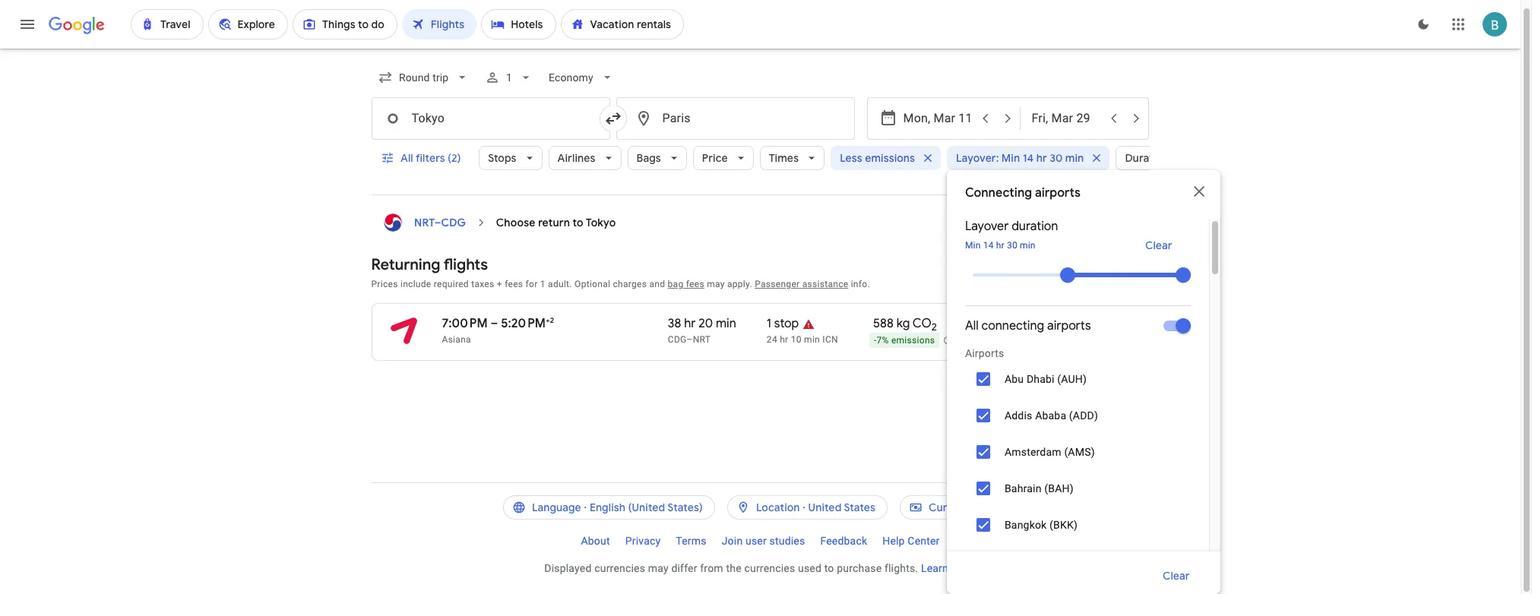 Task type: describe. For each thing, give the bounding box(es) containing it.
bahrain (bah)
[[1005, 483, 1074, 495]]

1 for 1
[[506, 71, 512, 84]]

bahrain
[[1005, 483, 1042, 495]]

trip
[[1074, 335, 1088, 346]]

total duration 38 hr 20 min. element
[[668, 316, 767, 334]]

(auh)
[[1058, 373, 1087, 385]]

flights.
[[885, 563, 919, 575]]

to inside returning flights 'main content'
[[573, 216, 584, 230]]

0 horizontal spatial 14
[[984, 240, 994, 251]]

layover (1 of 1) is a 24 hr 10 min overnight layover at incheon international airport in seoul. element
[[767, 334, 866, 346]]

all for all filters (2)
[[400, 151, 413, 165]]

times button
[[760, 140, 825, 176]]

by:
[[1110, 277, 1126, 290]]

studies
[[770, 535, 806, 547]]

0 horizontal spatial min
[[966, 240, 981, 251]]

hr inside popup button
[[1037, 151, 1048, 165]]

displayed
[[545, 563, 592, 575]]

duration button
[[1116, 140, 1195, 176]]

(add)
[[1070, 410, 1099, 422]]

user
[[746, 535, 767, 547]]

38 hr 20 min cdg – nrt
[[668, 316, 737, 345]]

price button
[[693, 140, 754, 176]]

location
[[756, 501, 800, 515]]

layover: min 14 hr 30 min button
[[947, 140, 1110, 176]]

prices
[[371, 279, 398, 290]]

+ inside 7:00 pm – 5:20 pm + 2
[[546, 316, 550, 325]]

adult.
[[548, 279, 572, 290]]

less
[[840, 151, 863, 165]]

stops
[[488, 151, 517, 165]]

times
[[769, 151, 799, 165]]

stops button
[[479, 140, 543, 176]]

center
[[908, 535, 940, 547]]

connecting airports
[[966, 186, 1081, 201]]

states
[[844, 501, 876, 515]]

choose return to tokyo
[[496, 216, 616, 230]]

price
[[702, 151, 728, 165]]

1 stop flight. element
[[767, 316, 799, 334]]

leaves paris charles de gaulle airport at 7:00 pm on friday, march 29 and arrives at narita international airport at 5:20 pm on sunday, march 31. element
[[442, 316, 555, 332]]

amsterdam (ams)
[[1005, 446, 1095, 458]]

return
[[538, 216, 570, 230]]

min inside popup button
[[1066, 151, 1085, 165]]

help center
[[883, 535, 940, 547]]

(united
[[628, 501, 666, 515]]

Arrival time: 5:20 PM on  Sunday, March 31. text field
[[501, 316, 555, 332]]

2 inside the 588 kg co 2
[[932, 321, 937, 334]]

currency button
[[900, 490, 1018, 526]]

english (united states)
[[590, 501, 703, 515]]

min inside 38 hr 20 min cdg – nrt
[[716, 316, 737, 332]]

nrt inside 38 hr 20 min cdg – nrt
[[693, 335, 711, 345]]

addis ababa (add)
[[1005, 410, 1099, 422]]

choose
[[496, 216, 536, 230]]

may inside returning flights 'main content'
[[707, 279, 725, 290]]

Departure text field
[[904, 98, 974, 139]]

kg
[[897, 316, 910, 332]]

join
[[722, 535, 743, 547]]

differ
[[672, 563, 698, 575]]

-
[[874, 335, 877, 346]]

cdg inside 38 hr 20 min cdg – nrt
[[668, 335, 687, 345]]

language
[[532, 501, 582, 515]]

terms
[[676, 535, 707, 547]]

for
[[526, 279, 538, 290]]

charges
[[613, 279, 647, 290]]

hr left 10
[[780, 335, 789, 345]]

abu dhabi (auh)
[[1005, 373, 1087, 385]]

0 vertical spatial nrt
[[414, 216, 434, 230]]

Return text field
[[1032, 98, 1102, 139]]

0 horizontal spatial cdg
[[441, 216, 466, 230]]

stop
[[775, 316, 799, 332]]

returning flights
[[371, 255, 488, 274]]

nrt – cdg
[[414, 216, 466, 230]]

optional
[[575, 279, 611, 290]]

bangkok (bkk)
[[1005, 519, 1078, 531]]

min 14 hr 30 min
[[966, 240, 1036, 251]]

1 vertical spatial clear
[[1164, 570, 1191, 583]]

learn more link
[[921, 563, 977, 575]]

bangkok
[[1005, 519, 1047, 531]]

sort by:
[[1086, 277, 1126, 290]]

-7% emissions
[[874, 335, 935, 346]]

passenger assistance button
[[755, 279, 849, 290]]

close dialog image
[[1191, 182, 1209, 201]]

0 vertical spatial airports
[[1035, 186, 1081, 201]]

hr down layover duration
[[997, 240, 1005, 251]]

24 hr 10 min icn
[[767, 335, 839, 345]]

none search field containing connecting airports
[[371, 59, 1221, 595]]

terms link
[[669, 529, 714, 554]]

min inside popup button
[[1002, 151, 1021, 165]]

14 inside popup button
[[1023, 151, 1034, 165]]

apply.
[[728, 279, 753, 290]]

all filters (2) button
[[371, 140, 473, 176]]

more
[[952, 563, 977, 575]]



Task type: vqa. For each thing, say whether or not it's contained in the screenshot.
United States
yes



Task type: locate. For each thing, give the bounding box(es) containing it.
None text field
[[371, 97, 610, 140]]

swap origin and destination. image
[[604, 109, 622, 128]]

assistance
[[803, 279, 849, 290]]

0 horizontal spatial to
[[573, 216, 584, 230]]

may left apply.
[[707, 279, 725, 290]]

purchase
[[837, 563, 882, 575]]

7:00 pm
[[442, 316, 488, 332]]

0 vertical spatial +
[[497, 279, 502, 290]]

clear
[[1146, 239, 1173, 252], [1164, 570, 1191, 583]]

join user studies
[[722, 535, 806, 547]]

1 vertical spatial all
[[966, 319, 979, 334]]

1 horizontal spatial cdg
[[668, 335, 687, 345]]

to right used
[[825, 563, 835, 575]]

to left the tokyo
[[573, 216, 584, 230]]

1 vertical spatial nrt
[[693, 335, 711, 345]]

none text field inside search box
[[616, 97, 855, 140]]

duration
[[1012, 219, 1059, 234]]

bag
[[668, 279, 684, 290]]

2 vertical spatial –
[[687, 335, 693, 345]]

1 vertical spatial may
[[648, 563, 669, 575]]

airlines button
[[549, 140, 622, 176]]

14 up connecting airports
[[1023, 151, 1034, 165]]

1 horizontal spatial 2
[[932, 321, 937, 334]]

7:00 pm – 5:20 pm + 2
[[442, 316, 555, 332]]

0 horizontal spatial 2
[[550, 316, 555, 325]]

and
[[650, 279, 666, 290]]

0 horizontal spatial all
[[400, 151, 413, 165]]

1 horizontal spatial currencies
[[745, 563, 796, 575]]

layover: min 14 hr 30 min
[[956, 151, 1085, 165]]

english
[[590, 501, 626, 515]]

1 vertical spatial airports
[[1048, 319, 1092, 334]]

2 horizontal spatial 1
[[767, 316, 772, 332]]

min right "20"
[[716, 316, 737, 332]]

– inside 38 hr 20 min cdg – nrt
[[687, 335, 693, 345]]

Departure time: 7:00 PM. text field
[[442, 316, 488, 332]]

0 vertical spatial min
[[1002, 151, 1021, 165]]

connecting
[[966, 186, 1033, 201]]

7%
[[877, 335, 889, 346]]

min
[[1066, 151, 1085, 165], [1020, 240, 1036, 251], [716, 316, 737, 332], [805, 335, 820, 345]]

4441 US dollars text field
[[1051, 316, 1088, 332]]

about
[[581, 535, 610, 547]]

airlines
[[558, 151, 596, 165]]

588
[[874, 316, 894, 332]]

0 vertical spatial emissions
[[865, 151, 915, 165]]

0 horizontal spatial 1
[[506, 71, 512, 84]]

0 vertical spatial 14
[[1023, 151, 1034, 165]]

1 vertical spatial cdg
[[668, 335, 687, 345]]

0 vertical spatial all
[[400, 151, 413, 165]]

(bah)
[[1045, 483, 1074, 495]]

1 horizontal spatial 1
[[540, 279, 546, 290]]

min right layover:
[[1002, 151, 1021, 165]]

– up returning flights
[[434, 216, 441, 230]]

less emissions button
[[831, 140, 941, 176]]

– left 5:20 pm
[[491, 316, 498, 332]]

+ down adult.
[[546, 316, 550, 325]]

0 horizontal spatial fees
[[505, 279, 523, 290]]

588 kg co 2
[[874, 316, 937, 334]]

all for all connecting airports
[[966, 319, 979, 334]]

used
[[798, 563, 822, 575]]

1 vertical spatial min
[[966, 240, 981, 251]]

0 horizontal spatial –
[[434, 216, 441, 230]]

1
[[506, 71, 512, 84], [540, 279, 546, 290], [767, 316, 772, 332]]

hr right 38
[[684, 316, 696, 332]]

1 vertical spatial –
[[491, 316, 498, 332]]

bags
[[637, 151, 661, 165]]

all inside button
[[400, 151, 413, 165]]

30 inside popup button
[[1050, 151, 1063, 165]]

join user studies link
[[714, 529, 813, 554]]

0 vertical spatial cdg
[[441, 216, 466, 230]]

tokyo
[[586, 216, 616, 230]]

returning flights main content
[[371, 208, 1150, 373]]

0 vertical spatial may
[[707, 279, 725, 290]]

hr up connecting airports
[[1037, 151, 1048, 165]]

0 horizontal spatial currencies
[[595, 563, 646, 575]]

main menu image
[[18, 15, 36, 33]]

2 right 5:20 pm
[[550, 316, 555, 325]]

the
[[726, 563, 742, 575]]

cdg
[[441, 216, 466, 230], [668, 335, 687, 345]]

privacy link
[[618, 529, 669, 554]]

may
[[707, 279, 725, 290], [648, 563, 669, 575]]

emissions inside returning flights 'main content'
[[892, 335, 935, 346]]

+ right taxes
[[497, 279, 502, 290]]

round
[[1047, 335, 1072, 346]]

emissions right less
[[865, 151, 915, 165]]

may left differ
[[648, 563, 669, 575]]

(bkk)
[[1050, 519, 1078, 531]]

sort by: button
[[1080, 270, 1150, 297]]

emissions inside popup button
[[865, 151, 915, 165]]

None field
[[371, 64, 476, 91], [543, 64, 621, 91], [371, 64, 476, 91], [543, 64, 621, 91]]

0 vertical spatial 30
[[1050, 151, 1063, 165]]

1 horizontal spatial min
[[1002, 151, 1021, 165]]

0 horizontal spatial may
[[648, 563, 669, 575]]

1 stop
[[767, 316, 799, 332]]

1 horizontal spatial fees
[[686, 279, 705, 290]]

None text field
[[616, 97, 855, 140]]

0 vertical spatial 1
[[506, 71, 512, 84]]

None search field
[[371, 59, 1221, 595]]

about link
[[574, 529, 618, 554]]

required
[[434, 279, 469, 290]]

currencies down join user studies link at bottom
[[745, 563, 796, 575]]

none text field inside search box
[[371, 97, 610, 140]]

1 horizontal spatial nrt
[[693, 335, 711, 345]]

1 horizontal spatial to
[[825, 563, 835, 575]]

24
[[767, 335, 778, 345]]

30 down return "text box"
[[1050, 151, 1063, 165]]

airports
[[1035, 186, 1081, 201], [1048, 319, 1092, 334]]

currencies down privacy
[[595, 563, 646, 575]]

min down duration
[[1020, 240, 1036, 251]]

2 right kg
[[932, 321, 937, 334]]

taxes
[[472, 279, 495, 290]]

cdg down 38
[[668, 335, 687, 345]]

privacy
[[626, 535, 661, 547]]

+
[[497, 279, 502, 290], [546, 316, 550, 325]]

1 inside popup button
[[506, 71, 512, 84]]

2
[[550, 316, 555, 325], [932, 321, 937, 334]]

1 for 1 stop
[[767, 316, 772, 332]]

– for nrt
[[434, 216, 441, 230]]

20
[[699, 316, 713, 332]]

feedback link
[[813, 529, 875, 554]]

1 vertical spatial 14
[[984, 240, 994, 251]]

clear button
[[1128, 233, 1191, 258], [1145, 558, 1209, 595]]

asiana
[[442, 335, 471, 345]]

hr
[[1037, 151, 1048, 165], [997, 240, 1005, 251], [684, 316, 696, 332], [780, 335, 789, 345]]

emissions down the 588 kg co 2 on the right bottom of the page
[[892, 335, 935, 346]]

0 vertical spatial to
[[573, 216, 584, 230]]

all left filters
[[400, 151, 413, 165]]

1 vertical spatial +
[[546, 316, 550, 325]]

(2)
[[448, 151, 461, 165]]

amsterdam
[[1005, 446, 1062, 458]]

2 fees from the left
[[686, 279, 705, 290]]

$4,441 round trip
[[1047, 316, 1088, 346]]

$4,441
[[1051, 316, 1088, 332]]

1 horizontal spatial –
[[491, 316, 498, 332]]

nrt down "20"
[[693, 335, 711, 345]]

currency
[[929, 501, 976, 515]]

min down return "text box"
[[1066, 151, 1085, 165]]

abu
[[1005, 373, 1024, 385]]

2 inside 7:00 pm – 5:20 pm + 2
[[550, 316, 555, 325]]

30 down layover duration
[[1007, 240, 1018, 251]]

bags button
[[628, 140, 687, 176]]

nrt up returning flights
[[414, 216, 434, 230]]

38
[[668, 316, 682, 332]]

1 horizontal spatial may
[[707, 279, 725, 290]]

passenger
[[755, 279, 800, 290]]

1 horizontal spatial 14
[[1023, 151, 1034, 165]]

– down total duration 38 hr 20 min. element
[[687, 335, 693, 345]]

min
[[1002, 151, 1021, 165], [966, 240, 981, 251]]

airports
[[966, 347, 1005, 360]]

– for 7:00 pm
[[491, 316, 498, 332]]

1 vertical spatial 30
[[1007, 240, 1018, 251]]

to
[[573, 216, 584, 230], [825, 563, 835, 575]]

0 vertical spatial –
[[434, 216, 441, 230]]

bag fees button
[[668, 279, 705, 290]]

1 horizontal spatial 30
[[1050, 151, 1063, 165]]

–
[[434, 216, 441, 230], [491, 316, 498, 332], [687, 335, 693, 345]]

0 horizontal spatial +
[[497, 279, 502, 290]]

connecting
[[982, 319, 1045, 334]]

airports up duration
[[1035, 186, 1081, 201]]

all up airports
[[966, 319, 979, 334]]

feedback
[[821, 535, 868, 547]]

co
[[913, 316, 932, 332]]

1 horizontal spatial all
[[966, 319, 979, 334]]

fees left for on the top of the page
[[505, 279, 523, 290]]

0 vertical spatial clear
[[1146, 239, 1173, 252]]

displayed currencies may differ from the currencies used to purchase flights. learn more
[[545, 563, 977, 575]]

– inside 7:00 pm – 5:20 pm + 2
[[491, 316, 498, 332]]

filters
[[415, 151, 445, 165]]

layover:
[[956, 151, 999, 165]]

flights
[[444, 255, 488, 274]]

min right 10
[[805, 335, 820, 345]]

layover duration
[[966, 219, 1059, 234]]

1 vertical spatial emissions
[[892, 335, 935, 346]]

hr inside 38 hr 20 min cdg – nrt
[[684, 316, 696, 332]]

1 vertical spatial to
[[825, 563, 835, 575]]

all filters (2)
[[400, 151, 461, 165]]

2 horizontal spatial –
[[687, 335, 693, 345]]

1 horizontal spatial +
[[546, 316, 550, 325]]

1 vertical spatial clear button
[[1145, 558, 1209, 595]]

1 currencies from the left
[[595, 563, 646, 575]]

currencies
[[595, 563, 646, 575], [745, 563, 796, 575]]

duration
[[1126, 151, 1169, 165]]

sort
[[1086, 277, 1108, 290]]

1 vertical spatial 1
[[540, 279, 546, 290]]

all
[[400, 151, 413, 165], [966, 319, 979, 334]]

fees right bag
[[686, 279, 705, 290]]

2 currencies from the left
[[745, 563, 796, 575]]

change appearance image
[[1406, 6, 1442, 43]]

include
[[401, 279, 432, 290]]

united states
[[809, 501, 876, 515]]

min down layover
[[966, 240, 981, 251]]

14 down layover
[[984, 240, 994, 251]]

0 vertical spatial clear button
[[1128, 233, 1191, 258]]

airports up round
[[1048, 319, 1092, 334]]

5:20 pm
[[501, 316, 546, 332]]

1 fees from the left
[[505, 279, 523, 290]]

layover
[[966, 219, 1009, 234]]

0 horizontal spatial 30
[[1007, 240, 1018, 251]]

cdg up flights
[[441, 216, 466, 230]]

0 horizontal spatial nrt
[[414, 216, 434, 230]]

(ams)
[[1065, 446, 1095, 458]]

1 button
[[479, 59, 540, 96]]

2 vertical spatial 1
[[767, 316, 772, 332]]

less emissions
[[840, 151, 915, 165]]



